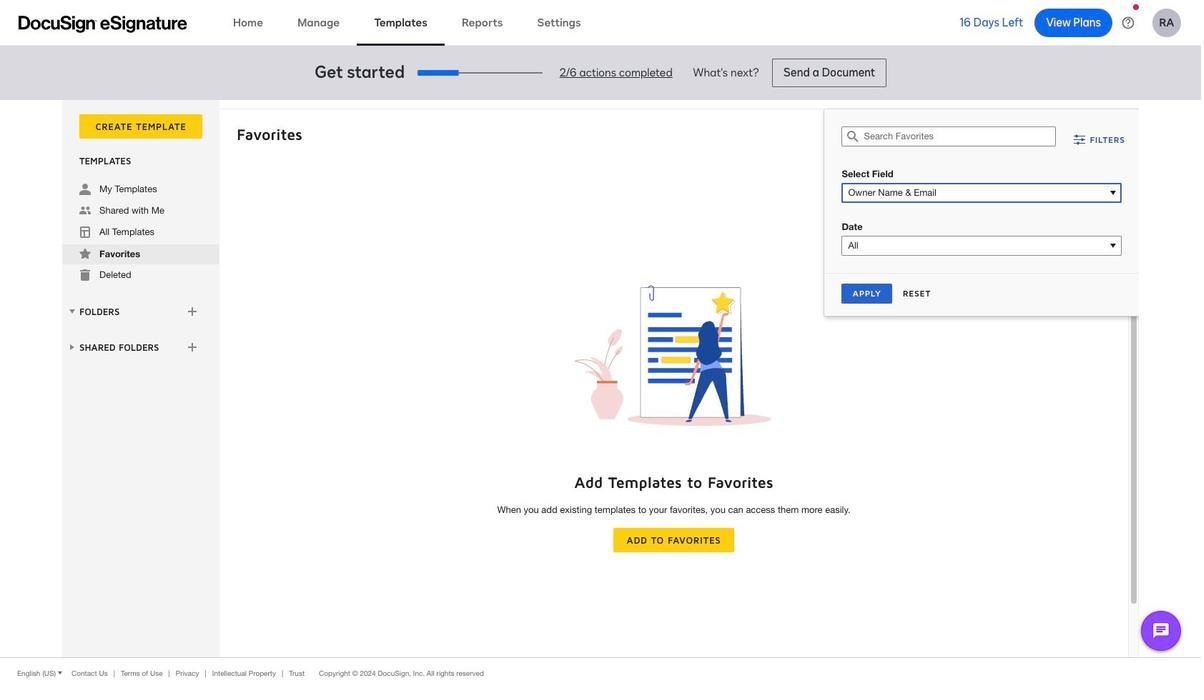 Task type: describe. For each thing, give the bounding box(es) containing it.
more info region
[[0, 658, 1201, 689]]

secondary navigation region
[[62, 100, 1143, 658]]

view shared folders image
[[66, 342, 78, 353]]

Search Favorites text field
[[864, 127, 1056, 146]]



Task type: vqa. For each thing, say whether or not it's contained in the screenshot.
shared image
yes



Task type: locate. For each thing, give the bounding box(es) containing it.
view folders image
[[66, 306, 78, 317]]

trash image
[[79, 270, 91, 281]]

templates image
[[79, 227, 91, 238]]

user image
[[79, 184, 91, 195]]

star filled image
[[79, 248, 91, 260]]

docusign esignature image
[[19, 15, 187, 33]]

shared image
[[79, 205, 91, 217]]



